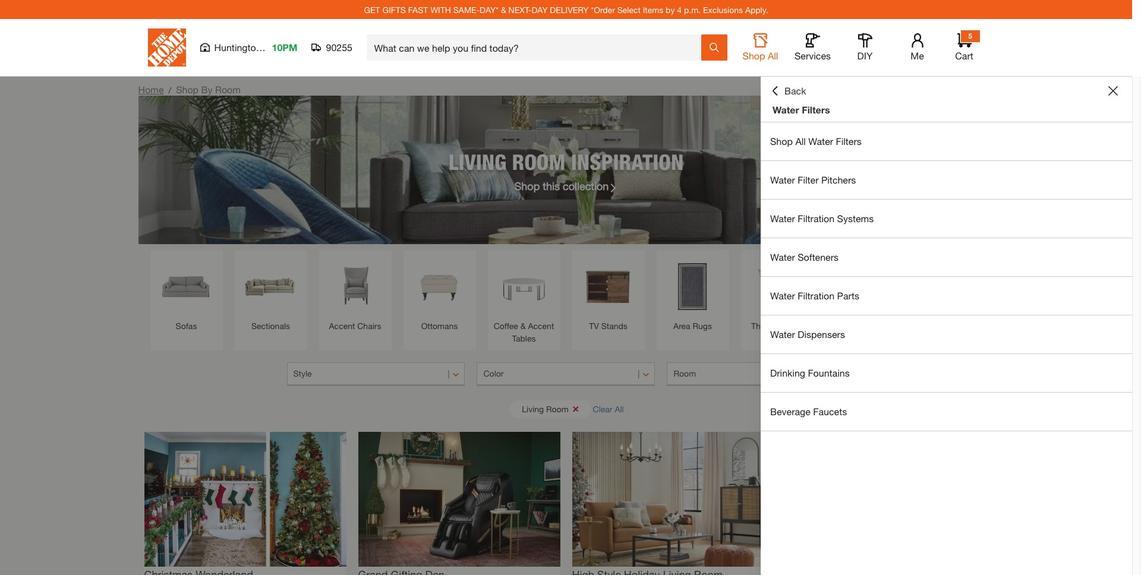 Task type: vqa. For each thing, say whether or not it's contained in the screenshot.
Home Audio link
no



Task type: describe. For each thing, give the bounding box(es) containing it.
1 stretchy image image from the left
[[144, 432, 346, 567]]

sofas
[[176, 321, 197, 331]]

color button
[[477, 363, 655, 386]]

back
[[785, 85, 806, 96]]

exclusions
[[703, 4, 743, 15]]

sectionals image
[[240, 256, 301, 317]]

water filtration systems
[[770, 213, 874, 224]]

dispensers
[[798, 329, 845, 340]]

2 stretchy image image from the left
[[358, 432, 560, 567]]

pillows
[[777, 321, 803, 331]]

throw blankets image
[[831, 256, 892, 317]]

apply.
[[745, 4, 768, 15]]

clear all button
[[593, 398, 624, 420]]

items
[[643, 4, 664, 15]]

drinking fountains
[[770, 367, 850, 379]]

all for shop all
[[768, 50, 778, 61]]

shop this collection
[[515, 179, 609, 192]]

room right by
[[215, 84, 241, 95]]

shop right /
[[176, 84, 199, 95]]

/
[[169, 85, 171, 95]]

color
[[484, 369, 504, 379]]

shop this collection link
[[515, 178, 618, 194]]

shop for shop all
[[743, 50, 765, 61]]

water down water filters
[[809, 136, 834, 147]]

sofas link
[[156, 256, 217, 332]]

diy
[[858, 50, 873, 61]]

accent inside coffee & accent tables
[[528, 321, 554, 331]]

filtration for systems
[[798, 213, 835, 224]]

room inside living room button
[[546, 404, 569, 414]]

home / shop by room
[[138, 84, 241, 95]]

water filtration systems link
[[761, 200, 1133, 238]]

curtains & drapes image
[[916, 256, 976, 317]]

day*
[[480, 4, 499, 15]]

delivery
[[550, 4, 589, 15]]

back button
[[770, 85, 806, 97]]

accent chairs
[[329, 321, 381, 331]]

home link
[[138, 84, 164, 95]]

next-
[[509, 4, 532, 15]]

this
[[543, 179, 560, 192]]

p.m.
[[684, 4, 701, 15]]

tv stands image
[[578, 256, 639, 317]]

all for clear all
[[615, 404, 624, 414]]

by
[[201, 84, 213, 95]]

diy button
[[846, 33, 884, 62]]

select
[[617, 4, 641, 15]]

*order
[[591, 4, 615, 15]]

water for water filters
[[773, 104, 799, 115]]

with
[[431, 4, 451, 15]]

5
[[969, 32, 973, 40]]

coffee & accent tables link
[[494, 256, 554, 345]]

huntington park
[[214, 42, 283, 53]]

menu containing shop all water filters
[[761, 122, 1133, 432]]

90255 button
[[312, 42, 353, 54]]

sectionals
[[251, 321, 290, 331]]

water dispensers
[[770, 329, 845, 340]]

water filtration parts
[[770, 290, 860, 301]]

fast
[[408, 4, 428, 15]]

services button
[[794, 33, 832, 62]]

parts
[[837, 290, 860, 301]]

clear all
[[593, 404, 624, 414]]

me button
[[899, 33, 937, 62]]

faucets
[[813, 406, 847, 417]]

water filter pitchers
[[770, 174, 856, 185]]

living for living room
[[522, 404, 544, 414]]

shop all water filters
[[770, 136, 862, 147]]

coffee & accent tables
[[494, 321, 554, 344]]

throw
[[752, 321, 775, 331]]

beverage faucets link
[[761, 393, 1133, 431]]

ottomans link
[[409, 256, 470, 332]]

90255
[[326, 42, 353, 53]]

filter
[[798, 174, 819, 185]]

water dispensers link
[[761, 316, 1133, 354]]

day
[[532, 4, 548, 15]]

water for water filter pitchers
[[770, 174, 795, 185]]

get
[[364, 4, 380, 15]]

4
[[677, 4, 682, 15]]

throw pillows image
[[747, 256, 808, 317]]

tv
[[589, 321, 599, 331]]

10pm
[[272, 42, 298, 53]]

fountains
[[808, 367, 850, 379]]

water filter pitchers link
[[761, 161, 1133, 199]]

shop all water filters link
[[761, 122, 1133, 161]]

living for living room inspiration
[[449, 149, 507, 174]]

water for water filtration parts
[[770, 290, 795, 301]]

pitchers
[[822, 174, 856, 185]]

me
[[911, 50, 924, 61]]



Task type: locate. For each thing, give the bounding box(es) containing it.
room
[[215, 84, 241, 95], [512, 149, 566, 174], [674, 369, 696, 379], [546, 404, 569, 414]]

cart 5
[[956, 32, 974, 61]]

huntington
[[214, 42, 261, 53]]

beverage
[[770, 406, 811, 417]]

1 vertical spatial living
[[522, 404, 544, 414]]

0 vertical spatial &
[[501, 4, 506, 15]]

shop inside button
[[743, 50, 765, 61]]

water left filter
[[770, 174, 795, 185]]

tv stands
[[589, 321, 628, 331]]

shop down 'apply.'
[[743, 50, 765, 61]]

1 horizontal spatial filters
[[836, 136, 862, 147]]

What can we help you find today? search field
[[374, 35, 701, 60]]

shop for shop this collection
[[515, 179, 540, 192]]

chairs
[[357, 321, 381, 331]]

throw pillows link
[[747, 256, 808, 332]]

water left dispensers
[[770, 329, 795, 340]]

clear
[[593, 404, 613, 414]]

ottomans image
[[409, 256, 470, 317]]

style button
[[287, 363, 465, 386]]

room up this
[[512, 149, 566, 174]]

0 horizontal spatial stretchy image image
[[144, 432, 346, 567]]

coffee & accent tables image
[[494, 256, 554, 317]]

water
[[773, 104, 799, 115], [809, 136, 834, 147], [770, 174, 795, 185], [770, 213, 795, 224], [770, 251, 795, 263], [770, 290, 795, 301], [770, 329, 795, 340]]

1 vertical spatial filters
[[836, 136, 862, 147]]

& up 'tables'
[[521, 321, 526, 331]]

accent
[[329, 321, 355, 331], [528, 321, 554, 331]]

2 horizontal spatial all
[[796, 136, 806, 147]]

throw pillows
[[752, 321, 803, 331]]

0 horizontal spatial all
[[615, 404, 624, 414]]

2 vertical spatial all
[[615, 404, 624, 414]]

0 horizontal spatial living
[[449, 149, 507, 174]]

shop for shop all water filters
[[770, 136, 793, 147]]

all for shop all water filters
[[796, 136, 806, 147]]

shop all
[[743, 50, 778, 61]]

living inside button
[[522, 404, 544, 414]]

room inside the room button
[[674, 369, 696, 379]]

accent chairs link
[[325, 256, 386, 332]]

cart
[[956, 50, 974, 61]]

water up water softeners
[[770, 213, 795, 224]]

stretchy image image
[[144, 432, 346, 567], [358, 432, 560, 567], [572, 432, 774, 567]]

get gifts fast with same-day* & next-day delivery *order select items by 4 p.m. exclusions apply.
[[364, 4, 768, 15]]

water softeners
[[770, 251, 839, 263]]

softeners
[[798, 251, 839, 263]]

0 vertical spatial living
[[449, 149, 507, 174]]

the home depot logo image
[[148, 29, 186, 67]]

1 horizontal spatial &
[[521, 321, 526, 331]]

park
[[264, 42, 283, 53]]

water down the back button
[[773, 104, 799, 115]]

sofas image
[[156, 256, 217, 317]]

&
[[501, 4, 506, 15], [521, 321, 526, 331]]

1 vertical spatial all
[[796, 136, 806, 147]]

0 horizontal spatial filters
[[802, 104, 830, 115]]

1 vertical spatial filtration
[[798, 290, 835, 301]]

room button
[[667, 363, 846, 386]]

living room button
[[510, 400, 591, 418]]

rugs
[[693, 321, 712, 331]]

water filtration parts link
[[761, 277, 1133, 315]]

3 stretchy image image from the left
[[572, 432, 774, 567]]

all down water filters
[[796, 136, 806, 147]]

2 accent from the left
[[528, 321, 554, 331]]

0 horizontal spatial accent
[[329, 321, 355, 331]]

collection
[[563, 179, 609, 192]]

1 filtration from the top
[[798, 213, 835, 224]]

1 horizontal spatial living
[[522, 404, 544, 414]]

2 horizontal spatial stretchy image image
[[572, 432, 774, 567]]

filtration up softeners
[[798, 213, 835, 224]]

stands
[[601, 321, 628, 331]]

shop all button
[[742, 33, 780, 62]]

accent chairs image
[[325, 256, 386, 317]]

water for water softeners
[[770, 251, 795, 263]]

coffee
[[494, 321, 518, 331]]

ottomans
[[421, 321, 458, 331]]

room down color button
[[546, 404, 569, 414]]

0 vertical spatial filters
[[802, 104, 830, 115]]

shop
[[743, 50, 765, 61], [176, 84, 199, 95], [770, 136, 793, 147], [515, 179, 540, 192]]

by
[[666, 4, 675, 15]]

all
[[768, 50, 778, 61], [796, 136, 806, 147], [615, 404, 624, 414]]

water up throw pillows
[[770, 290, 795, 301]]

feedback link image
[[1125, 201, 1141, 265]]

area rugs image
[[663, 256, 723, 317]]

room down area
[[674, 369, 696, 379]]

0 horizontal spatial &
[[501, 4, 506, 15]]

shop left this
[[515, 179, 540, 192]]

filters down back
[[802, 104, 830, 115]]

living
[[449, 149, 507, 174], [522, 404, 544, 414]]

home
[[138, 84, 164, 95]]

1 horizontal spatial stretchy image image
[[358, 432, 560, 567]]

sectionals link
[[240, 256, 301, 332]]

area rugs
[[674, 321, 712, 331]]

systems
[[837, 213, 874, 224]]

1 horizontal spatial accent
[[528, 321, 554, 331]]

& right day*
[[501, 4, 506, 15]]

filters up pitchers
[[836, 136, 862, 147]]

gifts
[[383, 4, 406, 15]]

all up the back button
[[768, 50, 778, 61]]

drawer close image
[[1109, 86, 1118, 96]]

living room
[[522, 404, 569, 414]]

water softeners link
[[761, 238, 1133, 276]]

filtration for parts
[[798, 290, 835, 301]]

all right clear
[[615, 404, 624, 414]]

accent left chairs
[[329, 321, 355, 331]]

2 filtration from the top
[[798, 290, 835, 301]]

filtration left parts
[[798, 290, 835, 301]]

same-
[[453, 4, 480, 15]]

area
[[674, 321, 691, 331]]

drinking fountains link
[[761, 354, 1133, 392]]

style
[[293, 369, 312, 379]]

water left softeners
[[770, 251, 795, 263]]

water for water filtration systems
[[770, 213, 795, 224]]

tables
[[512, 334, 536, 344]]

0 vertical spatial all
[[768, 50, 778, 61]]

services
[[795, 50, 831, 61]]

drinking
[[770, 367, 806, 379]]

shop down water filters
[[770, 136, 793, 147]]

1 vertical spatial &
[[521, 321, 526, 331]]

tv stands link
[[578, 256, 639, 332]]

water filters
[[773, 104, 830, 115]]

& inside coffee & accent tables
[[521, 321, 526, 331]]

1 horizontal spatial all
[[768, 50, 778, 61]]

beverage faucets
[[770, 406, 847, 417]]

area rugs link
[[663, 256, 723, 332]]

accent up 'tables'
[[528, 321, 554, 331]]

living room inspiration
[[449, 149, 684, 174]]

water for water dispensers
[[770, 329, 795, 340]]

filtration
[[798, 213, 835, 224], [798, 290, 835, 301]]

0 vertical spatial filtration
[[798, 213, 835, 224]]

menu
[[761, 122, 1133, 432]]

inspiration
[[571, 149, 684, 174]]

1 accent from the left
[[329, 321, 355, 331]]



